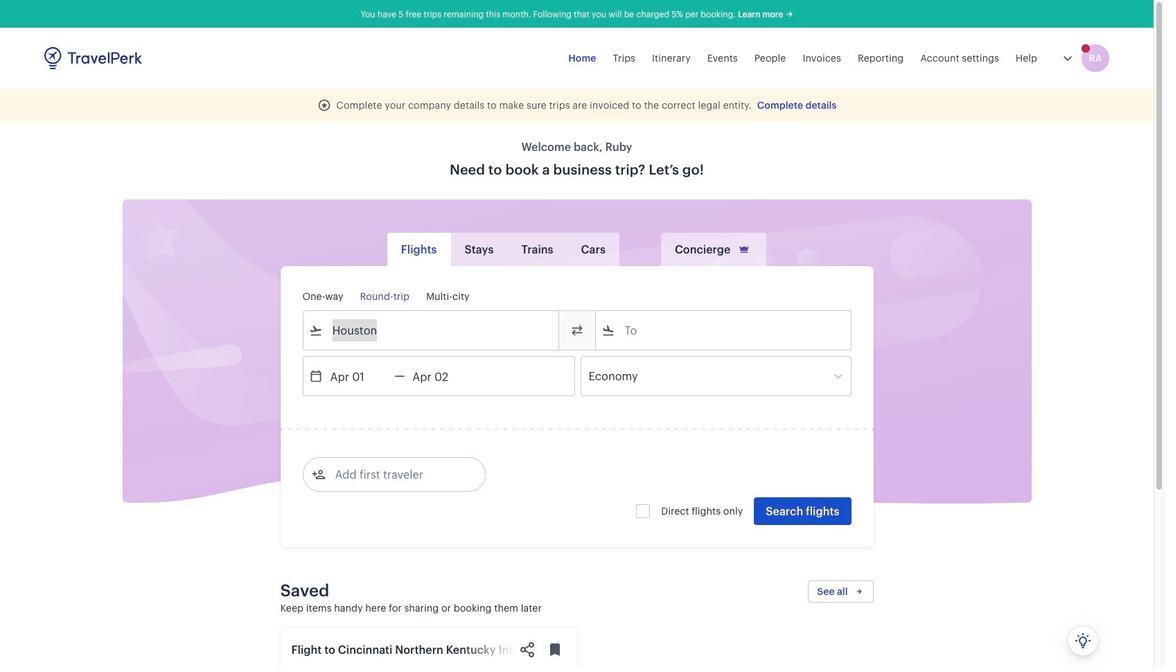 Task type: vqa. For each thing, say whether or not it's contained in the screenshot.
From search field
yes



Task type: locate. For each thing, give the bounding box(es) containing it.
Return text field
[[405, 357, 477, 396]]

From search field
[[323, 319, 540, 342]]

Depart text field
[[323, 357, 395, 396]]

Add first traveler search field
[[325, 464, 470, 486]]

To search field
[[615, 319, 833, 342]]



